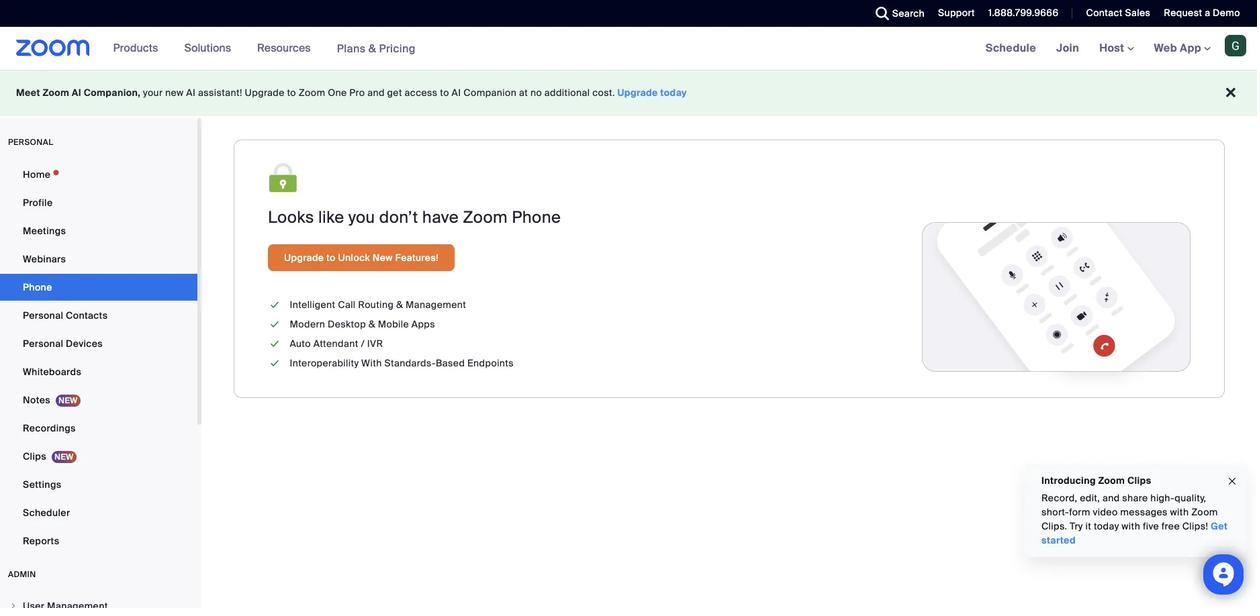 Task type: describe. For each thing, give the bounding box(es) containing it.
today inside meet zoom ai companion, 'footer'
[[661, 87, 687, 99]]

today inside record, edit, and share high-quality, short-form video messages with zoom clips. try it today with five free clips!
[[1094, 521, 1120, 533]]

ivr
[[367, 338, 383, 350]]

you
[[348, 207, 375, 228]]

request
[[1165, 7, 1203, 19]]

like
[[318, 207, 344, 228]]

0 horizontal spatial to
[[287, 87, 296, 99]]

assistant!
[[198, 87, 242, 99]]

form
[[1070, 507, 1091, 519]]

upgrade down product information navigation
[[245, 87, 285, 99]]

web app button
[[1155, 41, 1211, 55]]

additional
[[545, 87, 590, 99]]

whiteboards link
[[0, 359, 198, 386]]

companion,
[[84, 87, 141, 99]]

checked image for auto
[[268, 337, 282, 351]]

modern desktop & mobile apps
[[290, 318, 435, 331]]

five
[[1143, 521, 1160, 533]]

introducing zoom clips
[[1042, 475, 1152, 487]]

close image
[[1228, 474, 1238, 489]]

modern
[[290, 318, 325, 331]]

search
[[893, 7, 925, 19]]

reports
[[23, 535, 59, 548]]

contact sales
[[1087, 7, 1151, 19]]

pro
[[350, 87, 365, 99]]

have
[[423, 207, 459, 228]]

right image
[[9, 603, 17, 609]]

upgrade today link
[[618, 87, 687, 99]]

1 horizontal spatial clips
[[1128, 475, 1152, 487]]

get
[[387, 87, 402, 99]]

share
[[1123, 492, 1149, 505]]

checked image for modern
[[268, 318, 282, 332]]

management
[[406, 299, 466, 311]]

video
[[1093, 507, 1118, 519]]

record,
[[1042, 492, 1078, 505]]

personal
[[8, 137, 53, 148]]

introducing
[[1042, 475, 1097, 487]]

personal devices
[[23, 338, 103, 350]]

apps
[[412, 318, 435, 331]]

web app
[[1155, 41, 1202, 55]]

meetings
[[23, 225, 66, 237]]

notes
[[23, 394, 50, 406]]

unlock
[[338, 252, 370, 264]]

solutions
[[184, 41, 231, 55]]

short-
[[1042, 507, 1070, 519]]

resources button
[[257, 27, 317, 70]]

get
[[1211, 521, 1228, 533]]

contact
[[1087, 7, 1123, 19]]

search button
[[866, 0, 929, 27]]

personal contacts link
[[0, 302, 198, 329]]

solutions button
[[184, 27, 237, 70]]

checked image for interoperability
[[268, 357, 282, 371]]

web
[[1155, 41, 1178, 55]]

new
[[165, 87, 184, 99]]

it
[[1086, 521, 1092, 533]]

looks
[[268, 207, 314, 228]]

recordings link
[[0, 415, 198, 442]]

messages
[[1121, 507, 1168, 519]]

reports link
[[0, 528, 198, 555]]

features!
[[395, 252, 439, 264]]

1.888.799.9666
[[989, 7, 1059, 19]]

and inside record, edit, and share high-quality, short-form video messages with zoom clips. try it today with five free clips!
[[1103, 492, 1120, 505]]

looks like you don't have zoom phone
[[268, 207, 561, 228]]

host button
[[1100, 41, 1135, 55]]

home
[[23, 169, 51, 181]]

one
[[328, 87, 347, 99]]

profile picture image
[[1226, 35, 1247, 56]]

high-
[[1151, 492, 1175, 505]]

app
[[1181, 41, 1202, 55]]

request a demo
[[1165, 7, 1241, 19]]

zoom up 'edit,'
[[1099, 475, 1126, 487]]

personal for personal contacts
[[23, 310, 63, 322]]

admin
[[8, 570, 36, 581]]

companion
[[464, 87, 517, 99]]

routing
[[358, 299, 394, 311]]

new
[[373, 252, 393, 264]]

mobile
[[378, 318, 409, 331]]

demo
[[1214, 7, 1241, 19]]

edit,
[[1081, 492, 1101, 505]]

zoom left one
[[299, 87, 326, 99]]

try
[[1070, 521, 1084, 533]]

phone link
[[0, 274, 198, 301]]

settings link
[[0, 472, 198, 499]]

personal for personal devices
[[23, 338, 63, 350]]

plans & pricing
[[337, 41, 416, 55]]

zoom right have
[[463, 207, 508, 228]]

attendant
[[314, 338, 359, 350]]

join
[[1057, 41, 1080, 55]]

2 ai from the left
[[186, 87, 196, 99]]

intelligent
[[290, 299, 336, 311]]



Task type: locate. For each thing, give the bounding box(es) containing it.
standards-
[[385, 357, 436, 370]]

scheduler link
[[0, 500, 198, 527]]

at
[[519, 87, 528, 99]]

clips!
[[1183, 521, 1209, 533]]

zoom right meet at the left
[[43, 87, 69, 99]]

checked image left interoperability
[[268, 357, 282, 371]]

profile link
[[0, 189, 198, 216]]

& up ivr
[[369, 318, 376, 331]]

zoom logo image
[[16, 40, 90, 56]]

1 vertical spatial clips
[[1128, 475, 1152, 487]]

1 vertical spatial phone
[[23, 282, 52, 294]]

2 personal from the top
[[23, 338, 63, 350]]

ai right new
[[186, 87, 196, 99]]

&
[[369, 41, 376, 55], [396, 299, 403, 311], [369, 318, 376, 331]]

clips link
[[0, 443, 198, 470]]

2 vertical spatial checked image
[[268, 357, 282, 371]]

sales
[[1126, 7, 1151, 19]]

0 horizontal spatial clips
[[23, 451, 46, 463]]

to
[[287, 87, 296, 99], [440, 87, 449, 99], [327, 252, 336, 264]]

2 checked image from the top
[[268, 337, 282, 351]]

1 checked image from the top
[[268, 318, 282, 332]]

and left get
[[368, 87, 385, 99]]

to left unlock
[[327, 252, 336, 264]]

your
[[143, 87, 163, 99]]

0 vertical spatial with
[[1171, 507, 1190, 519]]

desktop
[[328, 318, 366, 331]]

free
[[1162, 521, 1181, 533]]

3 checked image from the top
[[268, 357, 282, 371]]

intelligent call routing & management
[[290, 299, 466, 311]]

/
[[361, 338, 365, 350]]

1 vertical spatial personal
[[23, 338, 63, 350]]

join link
[[1047, 27, 1090, 70]]

cost.
[[593, 87, 615, 99]]

banner containing products
[[0, 27, 1258, 71]]

no
[[531, 87, 542, 99]]

with
[[1171, 507, 1190, 519], [1122, 521, 1141, 533]]

1 ai from the left
[[72, 87, 81, 99]]

& inside product information navigation
[[369, 41, 376, 55]]

recordings
[[23, 423, 76, 435]]

devices
[[66, 338, 103, 350]]

personal menu menu
[[0, 161, 198, 556]]

a
[[1205, 7, 1211, 19]]

auto
[[290, 338, 311, 350]]

with up free
[[1171, 507, 1190, 519]]

1 horizontal spatial today
[[1094, 521, 1120, 533]]

clips
[[23, 451, 46, 463], [1128, 475, 1152, 487]]

& up mobile
[[396, 299, 403, 311]]

meet zoom ai companion, footer
[[0, 70, 1258, 116]]

& right plans
[[369, 41, 376, 55]]

to down resources dropdown button
[[287, 87, 296, 99]]

1 personal from the top
[[23, 310, 63, 322]]

endpoints
[[468, 357, 514, 370]]

checked image down checked icon
[[268, 318, 282, 332]]

zoom
[[43, 87, 69, 99], [299, 87, 326, 99], [463, 207, 508, 228], [1099, 475, 1126, 487], [1192, 507, 1219, 519]]

call
[[338, 299, 356, 311]]

1 horizontal spatial phone
[[512, 207, 561, 228]]

personal devices link
[[0, 331, 198, 357]]

checked image
[[268, 298, 282, 312]]

upgrade
[[245, 87, 285, 99], [618, 87, 658, 99], [284, 252, 324, 264]]

personal contacts
[[23, 310, 108, 322]]

with down messages
[[1122, 521, 1141, 533]]

0 vertical spatial personal
[[23, 310, 63, 322]]

upgrade to unlock new features!
[[284, 252, 439, 264]]

checked image
[[268, 318, 282, 332], [268, 337, 282, 351], [268, 357, 282, 371]]

home link
[[0, 161, 198, 188]]

0 vertical spatial and
[[368, 87, 385, 99]]

and inside meet zoom ai companion, 'footer'
[[368, 87, 385, 99]]

resources
[[257, 41, 311, 55]]

phone
[[512, 207, 561, 228], [23, 282, 52, 294]]

0 vertical spatial phone
[[512, 207, 561, 228]]

host
[[1100, 41, 1128, 55]]

product information navigation
[[103, 27, 426, 71]]

schedule link
[[976, 27, 1047, 70]]

ai left the companion,
[[72, 87, 81, 99]]

banner
[[0, 27, 1258, 71]]

access
[[405, 87, 438, 99]]

zoom inside record, edit, and share high-quality, short-form video messages with zoom clips. try it today with five free clips!
[[1192, 507, 1219, 519]]

quality,
[[1175, 492, 1207, 505]]

clips up share
[[1128, 475, 1152, 487]]

support
[[939, 7, 975, 19]]

upgrade right "cost."
[[618, 87, 658, 99]]

record, edit, and share high-quality, short-form video messages with zoom clips. try it today with five free clips!
[[1042, 492, 1219, 533]]

clips up settings
[[23, 451, 46, 463]]

personal up personal devices at the left of page
[[23, 310, 63, 322]]

3 ai from the left
[[452, 87, 461, 99]]

products
[[113, 41, 158, 55]]

0 horizontal spatial ai
[[72, 87, 81, 99]]

menu item
[[0, 594, 198, 609]]

2 horizontal spatial to
[[440, 87, 449, 99]]

meetings link
[[0, 218, 198, 245]]

meet zoom ai companion, your new ai assistant! upgrade to zoom one pro and get access to ai companion at no additional cost. upgrade today
[[16, 87, 687, 99]]

clips inside clips link
[[23, 451, 46, 463]]

1 horizontal spatial to
[[327, 252, 336, 264]]

support link
[[929, 0, 979, 27], [939, 7, 975, 19]]

interoperability with standards-based endpoints
[[290, 357, 514, 370]]

2 horizontal spatial ai
[[452, 87, 461, 99]]

1 vertical spatial with
[[1122, 521, 1141, 533]]

to inside button
[[327, 252, 336, 264]]

zoom up the clips!
[[1192, 507, 1219, 519]]

0 horizontal spatial phone
[[23, 282, 52, 294]]

webinars link
[[0, 246, 198, 273]]

1 vertical spatial checked image
[[268, 337, 282, 351]]

1 horizontal spatial and
[[1103, 492, 1120, 505]]

0 vertical spatial &
[[369, 41, 376, 55]]

pricing
[[379, 41, 416, 55]]

checked image left the auto
[[268, 337, 282, 351]]

whiteboards
[[23, 366, 81, 378]]

0 vertical spatial clips
[[23, 451, 46, 463]]

and
[[368, 87, 385, 99], [1103, 492, 1120, 505]]

0 vertical spatial checked image
[[268, 318, 282, 332]]

profile
[[23, 197, 53, 209]]

0 horizontal spatial with
[[1122, 521, 1141, 533]]

today
[[661, 87, 687, 99], [1094, 521, 1120, 533]]

2 vertical spatial &
[[369, 318, 376, 331]]

personal up the whiteboards
[[23, 338, 63, 350]]

notes link
[[0, 387, 198, 414]]

upgrade down the looks
[[284, 252, 324, 264]]

1 vertical spatial and
[[1103, 492, 1120, 505]]

1 vertical spatial &
[[396, 299, 403, 311]]

plans & pricing link
[[337, 41, 416, 55], [337, 41, 416, 55]]

get started
[[1042, 521, 1228, 547]]

to right access
[[440, 87, 449, 99]]

based
[[436, 357, 465, 370]]

0 vertical spatial today
[[661, 87, 687, 99]]

scheduler
[[23, 507, 70, 519]]

1 vertical spatial today
[[1094, 521, 1120, 533]]

products button
[[113, 27, 164, 70]]

get started link
[[1042, 521, 1228, 547]]

schedule
[[986, 41, 1037, 55]]

meetings navigation
[[976, 27, 1258, 71]]

and up video at the right bottom
[[1103, 492, 1120, 505]]

meet
[[16, 87, 40, 99]]

1 horizontal spatial with
[[1171, 507, 1190, 519]]

upgrade inside button
[[284, 252, 324, 264]]

ai left companion
[[452, 87, 461, 99]]

1 horizontal spatial ai
[[186, 87, 196, 99]]

phone inside 'link'
[[23, 282, 52, 294]]

0 horizontal spatial today
[[661, 87, 687, 99]]

personal
[[23, 310, 63, 322], [23, 338, 63, 350]]

0 horizontal spatial and
[[368, 87, 385, 99]]

interoperability
[[290, 357, 359, 370]]



Task type: vqa. For each thing, say whether or not it's contained in the screenshot.
Phone within the personal menu menu
yes



